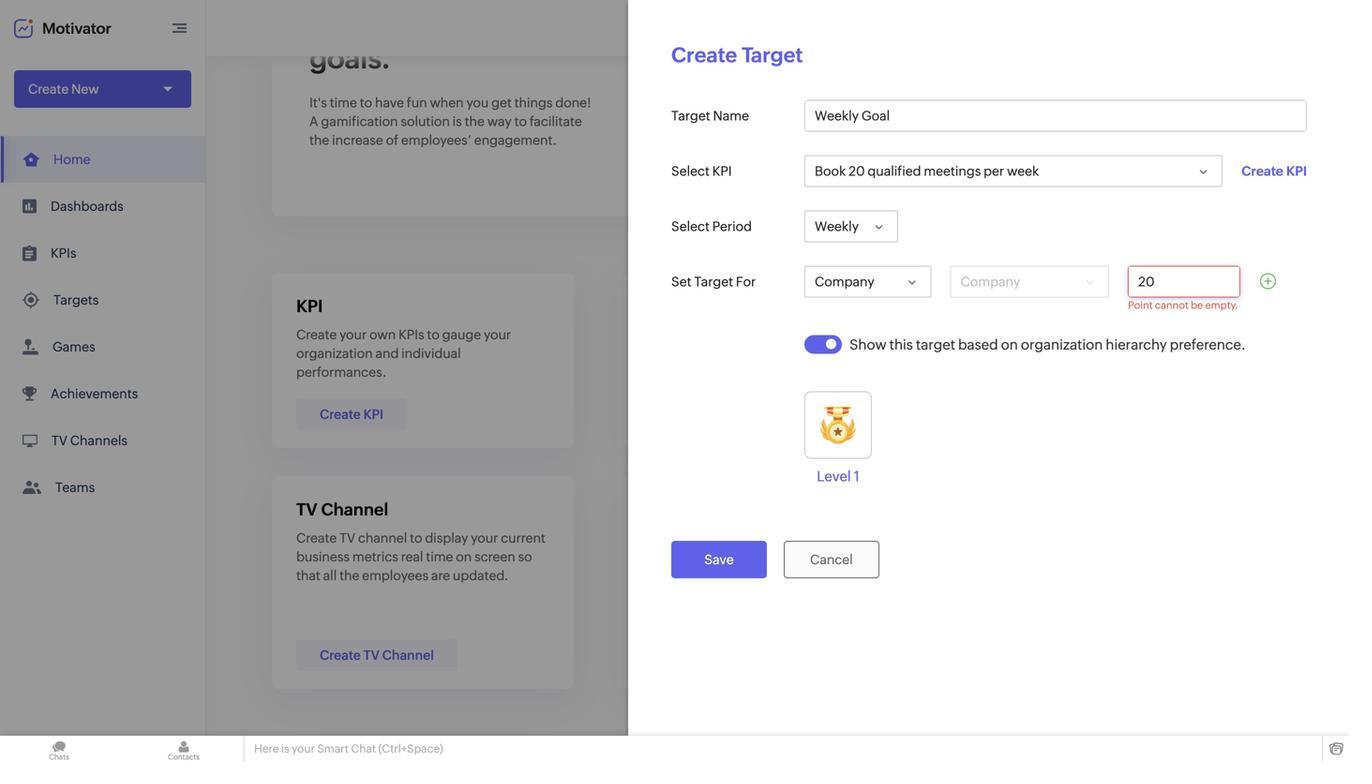 Task type: describe. For each thing, give the bounding box(es) containing it.
that
[[296, 568, 321, 583]]

here is your smart chat (ctrl+space)
[[254, 743, 443, 756]]

user image
[[1293, 13, 1323, 43]]

for
[[714, 365, 732, 380]]

employees'
[[401, 133, 472, 148]]

20
[[849, 164, 865, 179]]

things
[[515, 95, 553, 110]]

level
[[817, 469, 851, 485]]

keep
[[823, 327, 853, 342]]

way
[[488, 114, 512, 129]]

done!
[[556, 95, 592, 110]]

create tv channel
[[320, 648, 434, 663]]

engagement.
[[474, 133, 557, 148]]

together
[[649, 550, 702, 565]]

home
[[53, 152, 91, 167]]

2 horizontal spatial the
[[465, 114, 485, 129]]

set target for
[[672, 274, 756, 289]]

teams
[[55, 480, 95, 495]]

a inside the a team is a group of individuals working together to achieve their goal.
[[649, 531, 658, 546]]

individuals
[[771, 531, 837, 546]]

save button
[[672, 541, 767, 579]]

achievements
[[51, 386, 138, 401]]

is inside it's time to have fun when you get things done! a gamification solution is the way to facilitate the increase of employees' engagement.
[[453, 114, 462, 129]]

increase
[[332, 133, 383, 148]]

2 company field from the left
[[951, 266, 1110, 298]]

own
[[370, 327, 396, 342]]

tv channels
[[52, 433, 128, 448]]

get
[[492, 95, 512, 110]]

contacts image
[[125, 736, 243, 763]]

select period
[[672, 219, 752, 234]]

cancel
[[810, 553, 853, 568]]

hierarchy
[[1106, 337, 1168, 353]]

0 vertical spatial create kpi
[[1242, 164, 1308, 179]]

create your own kpis to gauge your organization and individual performances.
[[296, 327, 511, 380]]

achieving
[[842, 346, 902, 361]]

to achieve your goals.
[[310, 10, 514, 75]]

select for select period
[[672, 219, 710, 234]]

individual
[[402, 346, 461, 361]]

kpis inside list
[[51, 246, 76, 261]]

goal.
[[801, 550, 831, 565]]

meetings
[[924, 164, 982, 179]]

your left own
[[340, 327, 367, 342]]

point cannot be empty.
[[1129, 300, 1239, 311]]

list containing home
[[0, 136, 205, 511]]

creating
[[1034, 327, 1084, 342]]

fun
[[407, 95, 427, 110]]

dashboards
[[51, 199, 124, 214]]

a team is a group of individuals working together to achieve their goal.
[[649, 531, 890, 565]]

performances.
[[296, 365, 387, 380]]

1
[[854, 469, 860, 485]]

metrics
[[353, 550, 399, 565]]

your inside start creating games and motivate your employees to achieve their goals enthusiastically.
[[1213, 327, 1240, 342]]

weekly
[[815, 219, 859, 234]]

goals.
[[310, 42, 391, 75]]

motivator
[[42, 19, 111, 37]]

and inside "setting up sales targets help keep you and your sales team focused on achieving your goals for a specific time."
[[649, 346, 672, 361]]

all
[[323, 568, 337, 583]]

real
[[401, 550, 423, 565]]

targets
[[53, 293, 99, 308]]

have
[[375, 95, 404, 110]]

channel
[[358, 531, 407, 546]]

facilitate
[[530, 114, 582, 129]]

focused
[[772, 346, 821, 361]]

setting up sales targets help keep you and your sales team focused on achieving your goals for a specific time.
[[649, 327, 902, 380]]

screen
[[475, 550, 516, 565]]

organization inside create your own kpis to gauge your organization and individual performances.
[[296, 346, 373, 361]]

help
[[794, 327, 820, 342]]

show this target based on organization hierarchy preference.
[[850, 337, 1246, 353]]

targets
[[748, 327, 791, 342]]

to inside create tv channel to display your current business metrics real time on screen so that all the employees are updated.
[[410, 531, 423, 546]]

1 vertical spatial channel
[[382, 648, 434, 663]]

create inside create tv channel to display your current business metrics real time on screen so that all the employees are updated.
[[296, 531, 337, 546]]

create inside create your own kpis to gauge your organization and individual performances.
[[296, 327, 337, 342]]

time inside it's time to have fun when you get things done! a gamification solution is the way to facilitate the increase of employees' engagement.
[[330, 95, 357, 110]]

start creating games and motivate your employees to achieve their goals enthusiastically.
[[1002, 327, 1240, 380]]

target for set
[[694, 274, 734, 289]]

to inside "to achieve your goals."
[[310, 10, 337, 42]]

target name
[[672, 108, 750, 123]]

1 vertical spatial target
[[672, 108, 711, 123]]

2 horizontal spatial on
[[1002, 337, 1019, 353]]

a inside it's time to have fun when you get things done! a gamification solution is the way to facilitate the increase of employees' engagement.
[[310, 114, 319, 129]]

period
[[713, 219, 752, 234]]

their inside start creating games and motivate your employees to achieve their goals enthusiastically.
[[1136, 346, 1164, 361]]

name
[[713, 108, 750, 123]]

your down up
[[675, 346, 702, 361]]

a inside "setting up sales targets help keep you and your sales team focused on achieving your goals for a specific time."
[[734, 365, 741, 380]]

you for when
[[467, 95, 489, 110]]

select kpi
[[672, 164, 732, 179]]

target for create
[[742, 43, 803, 67]]

save
[[705, 553, 734, 568]]

up
[[696, 327, 712, 342]]

time.
[[795, 365, 826, 380]]

employees inside create tv channel to display your current business metrics real time on screen so that all the employees are updated.
[[362, 568, 429, 583]]

it's
[[310, 95, 327, 110]]

empty.
[[1206, 300, 1239, 311]]

team inside the a team is a group of individuals working together to achieve their goal.
[[661, 531, 692, 546]]

time inside create tv channel to display your current business metrics real time on screen so that all the employees are updated.
[[426, 550, 454, 565]]

week
[[1007, 164, 1040, 179]]

chats image
[[0, 736, 118, 763]]

target
[[916, 337, 956, 353]]

channels
[[70, 433, 128, 448]]

select for select kpi
[[672, 164, 710, 179]]

gamification
[[321, 114, 398, 129]]

business
[[296, 550, 350, 565]]

chat
[[351, 743, 376, 756]]

0 horizontal spatial create kpi
[[320, 407, 384, 422]]

games
[[1087, 327, 1128, 342]]

the inside create tv channel to display your current business metrics real time on screen so that all the employees are updated.
[[340, 568, 360, 583]]

0 vertical spatial channel
[[321, 500, 389, 520]]

for
[[736, 274, 756, 289]]

and inside start creating games and motivate your employees to achieve their goals enthusiastically.
[[1131, 327, 1154, 342]]

and inside create your own kpis to gauge your organization and individual performances.
[[376, 346, 399, 361]]

of inside the a team is a group of individuals working together to achieve their goal.
[[756, 531, 769, 546]]

your inside "to achieve your goals."
[[453, 10, 514, 42]]

when
[[430, 95, 464, 110]]

so
[[518, 550, 532, 565]]

your left smart
[[292, 743, 315, 756]]

team inside "setting up sales targets help keep you and your sales team focused on achieving your goals for a specific time."
[[738, 346, 769, 361]]

create tv channel link
[[296, 640, 458, 672]]

1 vertical spatial sales
[[705, 346, 735, 361]]



Task type: locate. For each thing, give the bounding box(es) containing it.
of right increase
[[386, 133, 399, 148]]

organization up performances.
[[296, 346, 373, 361]]

be
[[1191, 300, 1204, 311]]

kpis up targets
[[51, 246, 76, 261]]

1 horizontal spatial achieve
[[720, 550, 767, 565]]

and down own
[[376, 346, 399, 361]]

1 vertical spatial time
[[426, 550, 454, 565]]

team
[[738, 346, 769, 361], [661, 531, 692, 546]]

(ctrl+space)
[[379, 743, 443, 756]]

game
[[1002, 297, 1049, 316]]

to down creating
[[1071, 346, 1083, 361]]

select left period
[[672, 219, 710, 234]]

achieve down games on the right top of the page
[[1086, 346, 1133, 361]]

1 select from the top
[[672, 164, 710, 179]]

list
[[0, 136, 205, 511]]

to inside the a team is a group of individuals working together to achieve their goal.
[[705, 550, 717, 565]]

on right based
[[1002, 337, 1019, 353]]

book
[[815, 164, 846, 179]]

the down it's
[[310, 133, 330, 148]]

of inside it's time to have fun when you get things done! a gamification solution is the way to facilitate the increase of employees' engagement.
[[386, 133, 399, 148]]

tv channel
[[296, 500, 389, 520]]

0 vertical spatial a
[[734, 365, 741, 380]]

kpis up individual
[[399, 327, 425, 342]]

it's time to have fun when you get things done! a gamification solution is the way to facilitate the increase of employees' engagement.
[[310, 95, 592, 148]]

1 horizontal spatial is
[[453, 114, 462, 129]]

0 vertical spatial the
[[465, 114, 485, 129]]

2 horizontal spatial achieve
[[1086, 346, 1133, 361]]

1 vertical spatial is
[[695, 531, 704, 546]]

their
[[1136, 346, 1164, 361], [770, 550, 798, 565]]

channel
[[321, 500, 389, 520], [382, 648, 434, 663]]

your up get
[[453, 10, 514, 42]]

group
[[716, 531, 753, 546]]

0 horizontal spatial employees
[[362, 568, 429, 583]]

point
[[1129, 300, 1153, 311]]

their inside the a team is a group of individuals working together to achieve their goal.
[[770, 550, 798, 565]]

employees inside start creating games and motivate your employees to achieve their goals enthusiastically.
[[1002, 346, 1068, 361]]

a right "for" on the right top of page
[[734, 365, 741, 380]]

your down setting
[[649, 365, 676, 380]]

current
[[501, 531, 546, 546]]

target left name
[[672, 108, 711, 123]]

goals down the motivate
[[1167, 346, 1200, 361]]

you for keep
[[856, 327, 878, 342]]

team up specific
[[738, 346, 769, 361]]

0 horizontal spatial their
[[770, 550, 798, 565]]

0 vertical spatial a
[[310, 114, 319, 129]]

1 vertical spatial the
[[310, 133, 330, 148]]

0 horizontal spatial of
[[386, 133, 399, 148]]

on inside "setting up sales targets help keep you and your sales team focused on achieving your goals for a specific time."
[[824, 346, 840, 361]]

1 company field from the left
[[805, 266, 932, 298]]

0 vertical spatial you
[[467, 95, 489, 110]]

0 vertical spatial team
[[738, 346, 769, 361]]

0 horizontal spatial a
[[310, 114, 319, 129]]

1 horizontal spatial kpis
[[399, 327, 425, 342]]

goals
[[1167, 346, 1200, 361], [679, 365, 712, 380]]

sales right up
[[715, 327, 745, 342]]

company
[[815, 274, 875, 289], [961, 274, 1021, 289]]

level 1
[[817, 469, 860, 485]]

2 vertical spatial the
[[340, 568, 360, 583]]

your right gauge
[[484, 327, 511, 342]]

organization
[[1021, 337, 1103, 353], [296, 346, 373, 361]]

enthusiastically.
[[1002, 365, 1099, 380]]

1 vertical spatial of
[[756, 531, 769, 546]]

channel up channel
[[321, 500, 389, 520]]

time up gamification
[[330, 95, 357, 110]]

company up keep
[[815, 274, 875, 289]]

channel down are
[[382, 648, 434, 663]]

goals inside start creating games and motivate your employees to achieve their goals enthusiastically.
[[1167, 346, 1200, 361]]

achieve inside start creating games and motivate your employees to achieve their goals enthusiastically.
[[1086, 346, 1133, 361]]

to up real
[[410, 531, 423, 546]]

solution
[[401, 114, 450, 129]]

a inside the a team is a group of individuals working together to achieve their goal.
[[707, 531, 714, 546]]

is down when
[[453, 114, 462, 129]]

1 horizontal spatial goals
[[1167, 346, 1200, 361]]

0 vertical spatial goals
[[1167, 346, 1200, 361]]

employees
[[1002, 346, 1068, 361], [362, 568, 429, 583]]

0 horizontal spatial on
[[456, 550, 472, 565]]

are
[[431, 568, 450, 583]]

a
[[734, 365, 741, 380], [707, 531, 714, 546]]

None text field
[[806, 101, 1307, 131]]

1 horizontal spatial the
[[340, 568, 360, 583]]

to up engagement.
[[515, 114, 527, 129]]

the right the all
[[340, 568, 360, 583]]

a down it's
[[310, 114, 319, 129]]

create tv channel to display your current business metrics real time on screen so that all the employees are updated.
[[296, 531, 546, 583]]

1 horizontal spatial a
[[649, 531, 658, 546]]

0 vertical spatial employees
[[1002, 346, 1068, 361]]

1 vertical spatial you
[[856, 327, 878, 342]]

the left the way
[[465, 114, 485, 129]]

on up updated.
[[456, 550, 472, 565]]

employees down real
[[362, 568, 429, 583]]

a
[[310, 114, 319, 129], [649, 531, 658, 546]]

is up together
[[695, 531, 704, 546]]

show
[[850, 337, 887, 353]]

Weekly field
[[805, 211, 899, 242]]

0 horizontal spatial kpis
[[51, 246, 76, 261]]

book 20 qualified meetings per week
[[815, 164, 1040, 179]]

1 vertical spatial select
[[672, 219, 710, 234]]

0 vertical spatial target
[[742, 43, 803, 67]]

company field up start
[[951, 266, 1110, 298]]

0 horizontal spatial and
[[376, 346, 399, 361]]

2 horizontal spatial and
[[1131, 327, 1154, 342]]

achieve
[[343, 10, 447, 42], [1086, 346, 1133, 361], [720, 550, 767, 565]]

2 vertical spatial achieve
[[720, 550, 767, 565]]

team up together
[[661, 531, 692, 546]]

1 vertical spatial a
[[649, 531, 658, 546]]

0 horizontal spatial organization
[[296, 346, 373, 361]]

achieve inside "to achieve your goals."
[[343, 10, 447, 42]]

company field down weekly field
[[805, 266, 932, 298]]

motivate
[[1157, 327, 1211, 342]]

0 horizontal spatial you
[[467, 95, 489, 110]]

you inside it's time to have fun when you get things done! a gamification solution is the way to facilitate the increase of employees' engagement.
[[467, 95, 489, 110]]

0 horizontal spatial time
[[330, 95, 357, 110]]

2 vertical spatial is
[[281, 743, 289, 756]]

0 horizontal spatial is
[[281, 743, 289, 756]]

on
[[1002, 337, 1019, 353], [824, 346, 840, 361], [456, 550, 472, 565]]

target
[[742, 43, 803, 67], [672, 108, 711, 123], [694, 274, 734, 289]]

1 horizontal spatial organization
[[1021, 337, 1103, 353]]

your
[[453, 10, 514, 42], [340, 327, 367, 342], [484, 327, 511, 342], [1213, 327, 1240, 342], [675, 346, 702, 361], [649, 365, 676, 380], [471, 531, 498, 546], [292, 743, 315, 756]]

tv inside list
[[52, 433, 67, 448]]

this
[[890, 337, 914, 353]]

specific
[[744, 365, 792, 380]]

their down the motivate
[[1136, 346, 1164, 361]]

1 vertical spatial goals
[[679, 365, 712, 380]]

updated.
[[453, 568, 509, 583]]

0 vertical spatial time
[[330, 95, 357, 110]]

1 horizontal spatial company field
[[951, 266, 1110, 298]]

you inside "setting up sales targets help keep you and your sales team focused on achieving your goals for a specific time."
[[856, 327, 878, 342]]

is inside the a team is a group of individuals working together to achieve their goal.
[[695, 531, 704, 546]]

2 company from the left
[[961, 274, 1021, 289]]

target left for
[[694, 274, 734, 289]]

select down target name
[[672, 164, 710, 179]]

to inside start creating games and motivate your employees to achieve their goals enthusiastically.
[[1071, 346, 1083, 361]]

new
[[71, 82, 99, 97]]

cancel button
[[784, 541, 880, 579]]

0 horizontal spatial company field
[[805, 266, 932, 298]]

0 vertical spatial sales
[[715, 327, 745, 342]]

smart
[[317, 743, 349, 756]]

1 horizontal spatial you
[[856, 327, 878, 342]]

achieve inside the a team is a group of individuals working together to achieve their goal.
[[720, 550, 767, 565]]

your down the empty.
[[1213, 327, 1240, 342]]

0 vertical spatial is
[[453, 114, 462, 129]]

their down individuals
[[770, 550, 798, 565]]

1 horizontal spatial and
[[649, 346, 672, 361]]

and down point
[[1131, 327, 1154, 342]]

qualified
[[868, 164, 922, 179]]

on inside create tv channel to display your current business metrics real time on screen so that all the employees are updated.
[[456, 550, 472, 565]]

select
[[672, 164, 710, 179], [672, 219, 710, 234]]

tv inside create tv channel to display your current business metrics real time on screen so that all the employees are updated.
[[340, 531, 356, 546]]

you up the achieving
[[856, 327, 878, 342]]

you left get
[[467, 95, 489, 110]]

Book 20 qualified meetings per week field
[[805, 155, 1223, 187]]

0 vertical spatial select
[[672, 164, 710, 179]]

your inside create tv channel to display your current business metrics real time on screen so that all the employees are updated.
[[471, 531, 498, 546]]

is
[[453, 114, 462, 129], [695, 531, 704, 546], [281, 743, 289, 756]]

games
[[53, 340, 95, 355]]

1 horizontal spatial on
[[824, 346, 840, 361]]

0 vertical spatial kpis
[[51, 246, 76, 261]]

1 vertical spatial a
[[707, 531, 714, 546]]

working
[[840, 531, 890, 546]]

create target
[[672, 43, 803, 67]]

1 horizontal spatial company
[[961, 274, 1021, 289]]

achieve down group
[[720, 550, 767, 565]]

1 horizontal spatial of
[[756, 531, 769, 546]]

Company field
[[805, 266, 932, 298], [951, 266, 1110, 298]]

2 horizontal spatial is
[[695, 531, 704, 546]]

Add Points text field
[[1130, 267, 1240, 297]]

organization up enthusiastically. in the top of the page
[[1021, 337, 1103, 353]]

achieve up have
[[343, 10, 447, 42]]

tv
[[52, 433, 67, 448], [296, 500, 318, 520], [340, 531, 356, 546], [364, 648, 380, 663]]

1 company from the left
[[815, 274, 875, 289]]

1 vertical spatial achieve
[[1086, 346, 1133, 361]]

set
[[672, 274, 692, 289]]

0 vertical spatial their
[[1136, 346, 1164, 361]]

1 vertical spatial team
[[661, 531, 692, 546]]

to inside create your own kpis to gauge your organization and individual performances.
[[427, 327, 440, 342]]

the
[[465, 114, 485, 129], [310, 133, 330, 148], [340, 568, 360, 583]]

0 horizontal spatial team
[[661, 531, 692, 546]]

to up gamification
[[360, 95, 373, 110]]

1 vertical spatial employees
[[362, 568, 429, 583]]

0 vertical spatial of
[[386, 133, 399, 148]]

kpis inside create your own kpis to gauge your organization and individual performances.
[[399, 327, 425, 342]]

is right here on the left bottom of the page
[[281, 743, 289, 756]]

goals left "for" on the right top of page
[[679, 365, 712, 380]]

1 horizontal spatial a
[[734, 365, 741, 380]]

target up name
[[742, 43, 803, 67]]

and down setting
[[649, 346, 672, 361]]

employees up enthusiastically. in the top of the page
[[1002, 346, 1068, 361]]

a up save
[[707, 531, 714, 546]]

and
[[1131, 327, 1154, 342], [376, 346, 399, 361], [649, 346, 672, 361]]

start
[[1002, 327, 1031, 342]]

1 horizontal spatial create kpi
[[1242, 164, 1308, 179]]

1 horizontal spatial their
[[1136, 346, 1164, 361]]

your up screen
[[471, 531, 498, 546]]

0 horizontal spatial goals
[[679, 365, 712, 380]]

goals inside "setting up sales targets help keep you and your sales team focused on achieving your goals for a specific time."
[[679, 365, 712, 380]]

1 horizontal spatial team
[[738, 346, 769, 361]]

cannot
[[1156, 300, 1189, 311]]

you
[[467, 95, 489, 110], [856, 327, 878, 342]]

based
[[959, 337, 999, 353]]

to
[[310, 10, 337, 42], [360, 95, 373, 110], [515, 114, 527, 129], [427, 327, 440, 342], [1071, 346, 1083, 361], [410, 531, 423, 546], [705, 550, 717, 565]]

0 horizontal spatial company
[[815, 274, 875, 289]]

1 vertical spatial their
[[770, 550, 798, 565]]

to up individual
[[427, 327, 440, 342]]

1 vertical spatial create kpi
[[320, 407, 384, 422]]

to down group
[[705, 550, 717, 565]]

setting
[[649, 327, 693, 342]]

of right group
[[756, 531, 769, 546]]

0 horizontal spatial a
[[707, 531, 714, 546]]

time up are
[[426, 550, 454, 565]]

gauge
[[442, 327, 481, 342]]

on down keep
[[824, 346, 840, 361]]

kpis
[[51, 246, 76, 261], [399, 327, 425, 342]]

0 horizontal spatial the
[[310, 133, 330, 148]]

company up game
[[961, 274, 1021, 289]]

1 vertical spatial kpis
[[399, 327, 425, 342]]

a up together
[[649, 531, 658, 546]]

0 horizontal spatial achieve
[[343, 10, 447, 42]]

to up it's
[[310, 10, 337, 42]]

1 horizontal spatial time
[[426, 550, 454, 565]]

2 select from the top
[[672, 219, 710, 234]]

2 vertical spatial target
[[694, 274, 734, 289]]

1 horizontal spatial employees
[[1002, 346, 1068, 361]]

0 vertical spatial achieve
[[343, 10, 447, 42]]

here
[[254, 743, 279, 756]]

sales up "for" on the right top of page
[[705, 346, 735, 361]]



Task type: vqa. For each thing, say whether or not it's contained in the screenshot.
goals within the Setting up sales targets help keep you and your sales team focused on achieving your goals for a specific time.
yes



